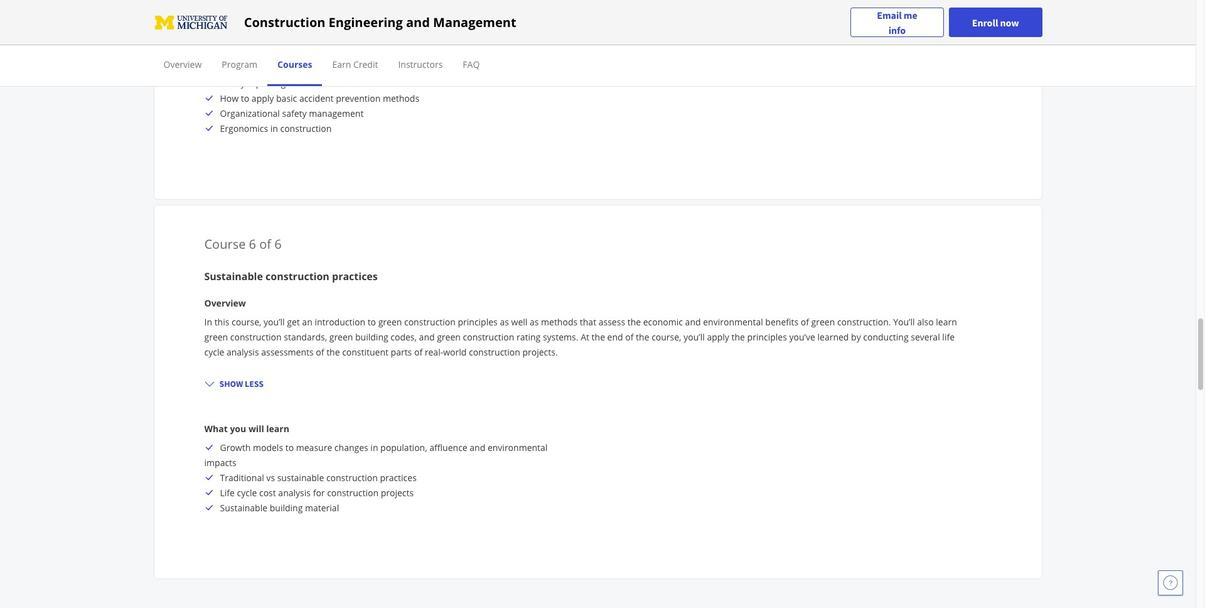 Task type: vqa. For each thing, say whether or not it's contained in the screenshot.
OVERVIEW
yes



Task type: describe. For each thing, give the bounding box(es) containing it.
in this course, you'll get an introduction to green construction principles as well as methods that assess the economic and environmental benefits of green construction. you'll also learn green construction standards, green building codes, and green construction rating systems. at the end of the course, you'll apply the principles you've learned by conducting several life cycle analysis assessments of the constituent parts of real-world construction projects.
[[204, 316, 958, 358]]

show less
[[220, 378, 264, 390]]

enroll now
[[973, 16, 1020, 29]]

1 as from the left
[[500, 316, 509, 328]]

ergonomics in construction
[[220, 123, 332, 135]]

cost
[[259, 487, 276, 499]]

construction.
[[838, 316, 892, 328]]

introduction
[[315, 316, 366, 328]]

economic
[[644, 316, 683, 328]]

conducting
[[864, 331, 909, 343]]

organizational safety management
[[220, 108, 364, 119]]

basic for apply
[[276, 92, 297, 104]]

safety reporting and measurement
[[220, 77, 364, 89]]

green down introduction
[[330, 331, 353, 343]]

sustainable construction practices
[[204, 270, 378, 283]]

several
[[912, 331, 941, 343]]

1 vertical spatial practices
[[380, 472, 417, 484]]

sustainable building material
[[220, 502, 339, 514]]

methods inside in this course, you'll get an introduction to green construction principles as well as methods that assess the economic and environmental benefits of green construction. you'll also learn green construction standards, green building codes, and green construction rating systems. at the end of the course, you'll apply the principles you've learned by conducting several life cycle analysis assessments of the constituent parts of real-world construction projects.
[[541, 316, 578, 328]]

building inside in this course, you'll get an introduction to green construction principles as well as methods that assess the economic and environmental benefits of green construction. you'll also learn green construction standards, green building codes, and green construction rating systems. at the end of the course, you'll apply the principles you've learned by conducting several life cycle analysis assessments of the constituent parts of real-world construction projects.
[[356, 331, 389, 343]]

use
[[385, 62, 399, 74]]

construction down organizational safety management
[[280, 123, 332, 135]]

you've
[[790, 331, 816, 343]]

constituent
[[342, 346, 389, 358]]

construction up codes,
[[404, 316, 456, 328]]

apply inside in this course, you'll get an introduction to green construction principles as well as methods that assess the economic and environmental benefits of green construction. you'll also learn green construction standards, green building codes, and green construction rating systems. at the end of the course, you'll apply the principles you've learned by conducting several life cycle analysis assessments of the constituent parts of real-world construction projects.
[[707, 331, 730, 343]]

engineering
[[329, 14, 403, 30]]

sustainable for sustainable building material
[[220, 502, 268, 514]]

green up the learned
[[812, 316, 836, 328]]

show less button
[[199, 373, 269, 395]]

you'll
[[894, 316, 915, 328]]

course 6 of 6
[[204, 236, 282, 253]]

measure
[[296, 442, 332, 454]]

university of michigan image
[[154, 12, 229, 32]]

1 horizontal spatial course,
[[652, 331, 682, 343]]

learn for practices
[[267, 423, 289, 435]]

construction
[[244, 14, 326, 30]]

prevention
[[336, 92, 381, 104]]

you for traditional
[[230, 423, 246, 435]]

life
[[943, 331, 955, 343]]

help center image
[[1164, 575, 1179, 590]]

to inside in this course, you'll get an introduction to green construction principles as well as methods that assess the economic and environmental benefits of green construction. you'll also learn green construction standards, green building codes, and green construction rating systems. at the end of the course, you'll apply the principles you've learned by conducting several life cycle analysis assessments of the constituent parts of real-world construction projects.
[[368, 316, 376, 328]]

codes,
[[391, 331, 417, 343]]

what you will learn for how
[[204, 28, 289, 40]]

construction up assessments
[[230, 331, 282, 343]]

1 vertical spatial safety
[[282, 108, 307, 119]]

this
[[215, 316, 230, 328]]

of down the standards, at left
[[316, 346, 324, 358]]

benefits
[[766, 316, 799, 328]]

how for how to apply basic accident prevention methods
[[220, 92, 239, 104]]

less
[[245, 378, 264, 390]]

affluence
[[430, 442, 468, 454]]

construction left faq link
[[411, 62, 463, 74]]

that
[[580, 316, 597, 328]]

green up world
[[437, 331, 461, 343]]

sustainable
[[277, 472, 324, 484]]

program
[[222, 58, 258, 70]]

world
[[444, 346, 467, 358]]

0 horizontal spatial apply
[[252, 92, 274, 104]]

0 horizontal spatial building
[[270, 502, 303, 514]]

impacts
[[204, 457, 237, 469]]

faq link
[[463, 58, 480, 70]]

in inside growth models to measure changes in population, affluence and environmental impacts
[[371, 442, 378, 454]]

projects.
[[523, 346, 558, 358]]

1 vertical spatial you'll
[[684, 331, 705, 343]]

construction up get
[[266, 270, 330, 283]]

0 vertical spatial methods
[[383, 92, 420, 104]]

cycle inside in this course, you'll get an introduction to green construction principles as well as methods that assess the economic and environmental benefits of green construction. you'll also learn green construction standards, green building codes, and green construction rating systems. at the end of the course, you'll apply the principles you've learned by conducting several life cycle analysis assessments of the constituent parts of real-world construction projects.
[[204, 346, 224, 358]]

traditional vs sustainable construction practices
[[220, 472, 417, 484]]

of right "course"
[[260, 236, 271, 253]]

accident
[[300, 92, 334, 104]]

and up real-
[[419, 331, 435, 343]]

earn credit
[[333, 58, 378, 70]]

to inside growth models to measure changes in population, affluence and environmental impacts
[[286, 442, 294, 454]]

construction down well
[[463, 331, 515, 343]]

material
[[305, 502, 339, 514]]

analysis inside in this course, you'll get an introduction to green construction principles as well as methods that assess the economic and environmental benefits of green construction. you'll also learn green construction standards, green building codes, and green construction rating systems. at the end of the course, you'll apply the principles you've learned by conducting several life cycle analysis assessments of the constituent parts of real-world construction projects.
[[227, 346, 259, 358]]

now
[[1001, 16, 1020, 29]]

2 as from the left
[[530, 316, 539, 328]]

well
[[512, 316, 528, 328]]

of right the end
[[626, 331, 634, 343]]

measurement
[[306, 77, 364, 89]]

enroll now button
[[950, 8, 1043, 37]]

courses link
[[278, 58, 312, 70]]

get
[[287, 316, 300, 328]]

overview link
[[164, 58, 202, 70]]

faq
[[463, 58, 480, 70]]

instructors link
[[398, 58, 443, 70]]

vs
[[267, 472, 275, 484]]

changes
[[335, 442, 369, 454]]

programs
[[328, 62, 368, 74]]

info
[[889, 24, 906, 36]]

safety
[[220, 77, 245, 89]]

email me info
[[878, 8, 918, 36]]

parts
[[391, 346, 412, 358]]

and right economic
[[686, 316, 701, 328]]

0 vertical spatial safety
[[301, 62, 326, 74]]

me
[[904, 8, 918, 21]]

green up codes,
[[379, 316, 402, 328]]

what for traditional
[[204, 423, 228, 435]]

real-
[[425, 346, 444, 358]]

environmental inside in this course, you'll get an introduction to green construction principles as well as methods that assess the economic and environmental benefits of green construction. you'll also learn green construction standards, green building codes, and green construction rating systems. at the end of the course, you'll apply the principles you've learned by conducting several life cycle analysis assessments of the constituent parts of real-world construction projects.
[[704, 316, 764, 328]]

of up 'you've'
[[801, 316, 810, 328]]

organizational
[[220, 108, 280, 119]]

end
[[608, 331, 624, 343]]

assessments
[[261, 346, 314, 358]]

also
[[918, 316, 934, 328]]

assess
[[599, 316, 626, 328]]

adopt
[[252, 62, 276, 74]]

1 vertical spatial in
[[271, 123, 278, 135]]

course
[[204, 236, 246, 253]]

what for how
[[204, 28, 228, 40]]

how to apply basic accident prevention methods
[[220, 92, 420, 104]]

how to adopt basic safety programs for use in construction projects
[[220, 62, 498, 74]]



Task type: locate. For each thing, give the bounding box(es) containing it.
1 horizontal spatial methods
[[541, 316, 578, 328]]

you'll
[[264, 316, 285, 328], [684, 331, 705, 343]]

1 what you will learn from the top
[[204, 28, 289, 40]]

1 horizontal spatial apply
[[707, 331, 730, 343]]

1 vertical spatial building
[[270, 502, 303, 514]]

building down cost
[[270, 502, 303, 514]]

1 horizontal spatial analysis
[[278, 487, 311, 499]]

in right use
[[401, 62, 409, 74]]

1 horizontal spatial practices
[[380, 472, 417, 484]]

1 vertical spatial projects
[[381, 487, 414, 499]]

1 horizontal spatial for
[[370, 62, 382, 74]]

to up 'organizational'
[[241, 92, 250, 104]]

ergonomics
[[220, 123, 268, 135]]

0 horizontal spatial 6
[[249, 236, 256, 253]]

systems.
[[543, 331, 579, 343]]

1 vertical spatial methods
[[541, 316, 578, 328]]

population,
[[381, 442, 428, 454]]

2 vertical spatial in
[[371, 442, 378, 454]]

principles down 'benefits'
[[748, 331, 788, 343]]

management
[[433, 14, 517, 30]]

1 horizontal spatial environmental
[[704, 316, 764, 328]]

1 vertical spatial you
[[230, 423, 246, 435]]

1 vertical spatial will
[[249, 423, 264, 435]]

instructors
[[398, 58, 443, 70]]

building up the constituent
[[356, 331, 389, 343]]

0 horizontal spatial principles
[[458, 316, 498, 328]]

methods up the systems.
[[541, 316, 578, 328]]

2 will from the top
[[249, 423, 264, 435]]

growth models to measure changes in population, affluence and environmental impacts
[[204, 442, 548, 469]]

practices up introduction
[[332, 270, 378, 283]]

to right models
[[286, 442, 294, 454]]

life cycle cost analysis for construction projects
[[220, 487, 414, 499]]

projects down management
[[465, 62, 498, 74]]

learn up courses link
[[267, 28, 289, 40]]

what up program link
[[204, 28, 228, 40]]

1 horizontal spatial in
[[371, 442, 378, 454]]

safety up measurement at left top
[[301, 62, 326, 74]]

analysis down "sustainable"
[[278, 487, 311, 499]]

1 vertical spatial principles
[[748, 331, 788, 343]]

you
[[230, 28, 246, 40], [230, 423, 246, 435]]

1 vertical spatial learn
[[937, 316, 958, 328]]

construction
[[411, 62, 463, 74], [280, 123, 332, 135], [266, 270, 330, 283], [404, 316, 456, 328], [230, 331, 282, 343], [463, 331, 515, 343], [469, 346, 521, 358], [327, 472, 378, 484], [327, 487, 379, 499]]

0 horizontal spatial you'll
[[264, 316, 285, 328]]

cycle
[[204, 346, 224, 358], [237, 487, 257, 499]]

what you will learn up the program
[[204, 28, 289, 40]]

1 vertical spatial cycle
[[237, 487, 257, 499]]

1 vertical spatial basic
[[276, 92, 297, 104]]

for left use
[[370, 62, 382, 74]]

0 vertical spatial what
[[204, 28, 228, 40]]

program link
[[222, 58, 258, 70]]

0 vertical spatial building
[[356, 331, 389, 343]]

what up growth
[[204, 423, 228, 435]]

basic for adopt
[[278, 62, 299, 74]]

to up the constituent
[[368, 316, 376, 328]]

life
[[220, 487, 235, 499]]

projects
[[465, 62, 498, 74], [381, 487, 414, 499]]

cycle down in
[[204, 346, 224, 358]]

1 vertical spatial what you will learn
[[204, 423, 289, 435]]

1 horizontal spatial principles
[[748, 331, 788, 343]]

credit
[[354, 58, 378, 70]]

0 vertical spatial overview
[[164, 58, 202, 70]]

0 vertical spatial in
[[401, 62, 409, 74]]

1 vertical spatial for
[[313, 487, 325, 499]]

what you will learn
[[204, 28, 289, 40], [204, 423, 289, 435]]

sustainable
[[204, 270, 263, 283], [220, 502, 268, 514]]

overview
[[164, 58, 202, 70], [204, 297, 246, 309]]

will for to
[[249, 28, 264, 40]]

will up the program
[[249, 28, 264, 40]]

courses
[[278, 58, 312, 70]]

what you will learn up growth
[[204, 423, 289, 435]]

1 vertical spatial sustainable
[[220, 502, 268, 514]]

as left well
[[500, 316, 509, 328]]

green down this
[[204, 331, 228, 343]]

0 horizontal spatial methods
[[383, 92, 420, 104]]

0 vertical spatial apply
[[252, 92, 274, 104]]

sustainable down life
[[220, 502, 268, 514]]

0 horizontal spatial analysis
[[227, 346, 259, 358]]

traditional
[[220, 472, 264, 484]]

6
[[249, 236, 256, 253], [275, 236, 282, 253]]

0 horizontal spatial practices
[[332, 270, 378, 283]]

0 vertical spatial basic
[[278, 62, 299, 74]]

environmental inside growth models to measure changes in population, affluence and environmental impacts
[[488, 442, 548, 454]]

for down traditional vs sustainable construction practices
[[313, 487, 325, 499]]

enroll
[[973, 16, 999, 29]]

0 vertical spatial practices
[[332, 270, 378, 283]]

2 horizontal spatial in
[[401, 62, 409, 74]]

2 what you will learn from the top
[[204, 423, 289, 435]]

and inside growth models to measure changes in population, affluence and environmental impacts
[[470, 442, 486, 454]]

construction down rating
[[469, 346, 521, 358]]

0 vertical spatial sustainable
[[204, 270, 263, 283]]

safety up ergonomics in construction
[[282, 108, 307, 119]]

of
[[260, 236, 271, 253], [801, 316, 810, 328], [626, 331, 634, 343], [316, 346, 324, 358], [415, 346, 423, 358]]

2 what from the top
[[204, 423, 228, 435]]

of left real-
[[415, 346, 423, 358]]

0 vertical spatial will
[[249, 28, 264, 40]]

what you will learn for traditional
[[204, 423, 289, 435]]

1 vertical spatial course,
[[652, 331, 682, 343]]

you up growth
[[230, 423, 246, 435]]

in
[[204, 316, 212, 328]]

0 horizontal spatial as
[[500, 316, 509, 328]]

2 you from the top
[[230, 423, 246, 435]]

how up safety
[[220, 62, 239, 74]]

2 6 from the left
[[275, 236, 282, 253]]

1 horizontal spatial projects
[[465, 62, 498, 74]]

0 horizontal spatial overview
[[164, 58, 202, 70]]

principles
[[458, 316, 498, 328], [748, 331, 788, 343]]

you up program link
[[230, 28, 246, 40]]

by
[[852, 331, 862, 343]]

to
[[241, 62, 250, 74], [241, 92, 250, 104], [368, 316, 376, 328], [286, 442, 294, 454]]

overview down university of michigan image
[[164, 58, 202, 70]]

sustainable for sustainable construction practices
[[204, 270, 263, 283]]

0 vertical spatial principles
[[458, 316, 498, 328]]

will for vs
[[249, 423, 264, 435]]

construction down the changes
[[327, 472, 378, 484]]

learn up the life
[[937, 316, 958, 328]]

1 how from the top
[[220, 62, 239, 74]]

an
[[302, 316, 313, 328]]

and right affluence
[[470, 442, 486, 454]]

1 horizontal spatial cycle
[[237, 487, 257, 499]]

cycle down traditional
[[237, 487, 257, 499]]

and down courses link
[[288, 77, 304, 89]]

for
[[370, 62, 382, 74], [313, 487, 325, 499]]

learn inside in this course, you'll get an introduction to green construction principles as well as methods that assess the economic and environmental benefits of green construction. you'll also learn green construction standards, green building codes, and green construction rating systems. at the end of the course, you'll apply the principles you've learned by conducting several life cycle analysis assessments of the constituent parts of real-world construction projects.
[[937, 316, 958, 328]]

how for how to adopt basic safety programs for use in construction projects
[[220, 62, 239, 74]]

1 vertical spatial what
[[204, 423, 228, 435]]

0 horizontal spatial for
[[313, 487, 325, 499]]

1 horizontal spatial overview
[[204, 297, 246, 309]]

construction up the 'material'
[[327, 487, 379, 499]]

1 horizontal spatial 6
[[275, 236, 282, 253]]

certificate menu element
[[154, 45, 1043, 86]]

learned
[[818, 331, 849, 343]]

0 vertical spatial cycle
[[204, 346, 224, 358]]

0 horizontal spatial in
[[271, 123, 278, 135]]

2 how from the top
[[220, 92, 239, 104]]

how down safety
[[220, 92, 239, 104]]

basic up safety reporting and measurement
[[278, 62, 299, 74]]

sustainable down "course"
[[204, 270, 263, 283]]

earn
[[333, 58, 351, 70]]

earn credit link
[[333, 58, 378, 70]]

management
[[309, 108, 364, 119]]

6 up sustainable construction practices
[[275, 236, 282, 253]]

construction engineering and management
[[244, 14, 517, 30]]

principles up world
[[458, 316, 498, 328]]

practices
[[332, 270, 378, 283], [380, 472, 417, 484]]

1 will from the top
[[249, 28, 264, 40]]

and up instructors link
[[406, 14, 430, 30]]

1 vertical spatial apply
[[707, 331, 730, 343]]

will up models
[[249, 423, 264, 435]]

basic
[[278, 62, 299, 74], [276, 92, 297, 104]]

learn for safety
[[267, 28, 289, 40]]

6 right "course"
[[249, 236, 256, 253]]

1 horizontal spatial you'll
[[684, 331, 705, 343]]

0 horizontal spatial projects
[[381, 487, 414, 499]]

1 vertical spatial environmental
[[488, 442, 548, 454]]

overview up this
[[204, 297, 246, 309]]

0 vertical spatial you'll
[[264, 316, 285, 328]]

as right well
[[530, 316, 539, 328]]

how
[[220, 62, 239, 74], [220, 92, 239, 104]]

methods down use
[[383, 92, 420, 104]]

course, right this
[[232, 316, 262, 328]]

0 vertical spatial you
[[230, 28, 246, 40]]

0 vertical spatial projects
[[465, 62, 498, 74]]

basic up organizational safety management
[[276, 92, 297, 104]]

0 vertical spatial for
[[370, 62, 382, 74]]

environmental
[[704, 316, 764, 328], [488, 442, 548, 454]]

growth
[[220, 442, 251, 454]]

course,
[[232, 316, 262, 328], [652, 331, 682, 343]]

at
[[581, 331, 590, 343]]

1 6 from the left
[[249, 236, 256, 253]]

1 horizontal spatial building
[[356, 331, 389, 343]]

safety
[[301, 62, 326, 74], [282, 108, 307, 119]]

analysis up show less
[[227, 346, 259, 358]]

email
[[878, 8, 902, 21]]

reporting
[[248, 77, 286, 89]]

1 what from the top
[[204, 28, 228, 40]]

practices down the population,
[[380, 472, 417, 484]]

in
[[401, 62, 409, 74], [271, 123, 278, 135], [371, 442, 378, 454]]

0 vertical spatial how
[[220, 62, 239, 74]]

analysis
[[227, 346, 259, 358], [278, 487, 311, 499]]

overview inside certificate menu "element"
[[164, 58, 202, 70]]

in down organizational safety management
[[271, 123, 278, 135]]

0 horizontal spatial environmental
[[488, 442, 548, 454]]

email me info button
[[851, 7, 945, 37]]

you for how
[[230, 28, 246, 40]]

0 vertical spatial learn
[[267, 28, 289, 40]]

1 vertical spatial overview
[[204, 297, 246, 309]]

0 horizontal spatial cycle
[[204, 346, 224, 358]]

to left "adopt"
[[241, 62, 250, 74]]

projects down growth models to measure changes in population, affluence and environmental impacts
[[381, 487, 414, 499]]

1 vertical spatial how
[[220, 92, 239, 104]]

0 vertical spatial course,
[[232, 316, 262, 328]]

1 vertical spatial analysis
[[278, 487, 311, 499]]

1 you from the top
[[230, 28, 246, 40]]

learn up models
[[267, 423, 289, 435]]

course, down economic
[[652, 331, 682, 343]]

rating
[[517, 331, 541, 343]]

1 horizontal spatial as
[[530, 316, 539, 328]]

2 vertical spatial learn
[[267, 423, 289, 435]]

0 vertical spatial analysis
[[227, 346, 259, 358]]

in right the changes
[[371, 442, 378, 454]]

0 vertical spatial environmental
[[704, 316, 764, 328]]

0 vertical spatial what you will learn
[[204, 28, 289, 40]]

0 horizontal spatial course,
[[232, 316, 262, 328]]

show
[[220, 378, 243, 390]]

models
[[253, 442, 283, 454]]

standards,
[[284, 331, 327, 343]]



